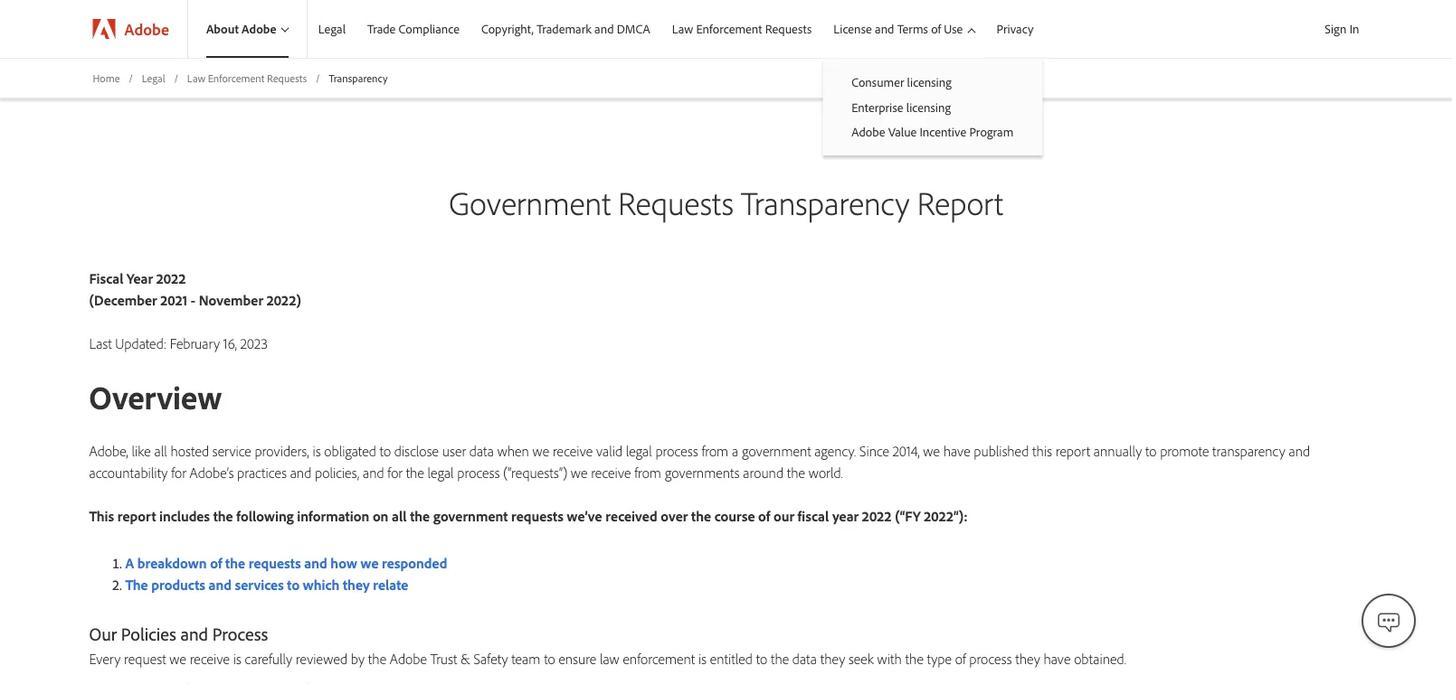Task type: vqa. For each thing, say whether or not it's contained in the screenshot.
Adobe's
yes



Task type: describe. For each thing, give the bounding box(es) containing it.
adobe's
[[190, 464, 234, 482]]

(december
[[89, 291, 157, 309]]

and right transparency
[[1289, 442, 1310, 460]]

0 vertical spatial receive
[[553, 442, 593, 460]]

a breakdown of the requests and how we responded link
[[125, 554, 447, 572]]

adobe down enterprise on the top of page
[[852, 124, 885, 140]]

a
[[125, 554, 134, 572]]

&
[[461, 650, 470, 668]]

consumer
[[852, 74, 904, 90]]

annually
[[1094, 442, 1142, 460]]

process inside our policies and process every request we receive is carefully reviewed by the adobe trust & safety team to ensure law enforcement is entitled to the data they seek with the type of process they have obtained.
[[969, 650, 1012, 668]]

the right includes
[[213, 507, 233, 525]]

all inside adobe, like all hosted service providers, is obligated to disclose user data when we receive valid legal process from a government agency. since 2014, we have published this report annually to promote transparency and accountability for adobe's practices and policies, and for the legal process ("requests") we receive from governments around the world.
[[154, 442, 167, 460]]

0 vertical spatial requests
[[511, 507, 564, 525]]

published
[[974, 442, 1029, 460]]

enterprise licensing link
[[823, 95, 1043, 120]]

accountability
[[89, 464, 168, 482]]

a
[[732, 442, 738, 460]]

report
[[917, 182, 1003, 223]]

receive inside our policies and process every request we receive is carefully reviewed by the adobe trust & safety team to ensure law enforcement is entitled to the data they seek with the type of process they have obtained.
[[190, 650, 230, 668]]

licensing for enterprise licensing
[[906, 99, 951, 115]]

year
[[127, 269, 153, 287]]

licensing for consumer licensing
[[907, 74, 952, 90]]

government
[[449, 182, 611, 223]]

1 vertical spatial government
[[433, 507, 508, 525]]

0 horizontal spatial process
[[457, 464, 500, 482]]

1 vertical spatial receive
[[591, 464, 631, 482]]

fiscal
[[89, 269, 123, 287]]

adobe link
[[75, 0, 187, 58]]

consumer licensing
[[852, 74, 952, 90]]

the right with
[[905, 650, 924, 668]]

in
[[1350, 21, 1359, 37]]

program
[[969, 124, 1014, 140]]

0 horizontal spatial law enforcement requests
[[187, 71, 307, 85]]

0 horizontal spatial legal link
[[142, 71, 165, 86]]

0 horizontal spatial is
[[233, 650, 241, 668]]

1 horizontal spatial process
[[656, 442, 698, 460]]

of inside our policies and process every request we receive is carefully reviewed by the adobe trust & safety team to ensure law enforcement is entitled to the data they seek with the type of process they have obtained.
[[955, 650, 966, 668]]

this
[[1032, 442, 1052, 460]]

we inside our policies and process every request we receive is carefully reviewed by the adobe trust & safety team to ensure law enforcement is entitled to the data they seek with the type of process they have obtained.
[[169, 650, 186, 668]]

user
[[442, 442, 466, 460]]

1 horizontal spatial legal
[[626, 442, 652, 460]]

we up we've
[[571, 464, 588, 482]]

policies,
[[315, 464, 359, 482]]

the
[[125, 576, 148, 594]]

a breakdown of the requests and how we responded the products and services to which they relate
[[125, 554, 447, 594]]

sign in
[[1325, 21, 1359, 37]]

and left services
[[209, 576, 232, 594]]

have inside our policies and process every request we receive is carefully reviewed by the adobe trust & safety team to ensure law enforcement is entitled to the data they seek with the type of process they have obtained.
[[1044, 650, 1071, 668]]

adobe value incentive program link
[[823, 120, 1043, 145]]

fiscal year 2022 (december 2021 - november 2022)
[[89, 269, 301, 309]]

overview
[[89, 376, 222, 418]]

enterprise licensing
[[852, 99, 951, 115]]

adobe inside our policies and process every request we receive is carefully reviewed by the adobe trust & safety team to ensure law enforcement is entitled to the data they seek with the type of process they have obtained.
[[390, 650, 427, 668]]

group containing consumer licensing
[[823, 58, 1043, 155]]

0 vertical spatial requests
[[765, 21, 812, 37]]

this
[[89, 507, 114, 525]]

hosted
[[170, 442, 209, 460]]

to inside a breakdown of the requests and how we responded the products and services to which they relate
[[287, 576, 300, 594]]

responded
[[382, 554, 447, 572]]

requests inside a breakdown of the requests and how we responded the products and services to which they relate
[[249, 554, 301, 572]]

about adobe
[[206, 21, 276, 37]]

we inside a breakdown of the requests and how we responded the products and services to which they relate
[[361, 554, 379, 572]]

copyright,
[[481, 21, 534, 37]]

our policies and process every request we receive is carefully reviewed by the adobe trust & safety team to ensure law enforcement is entitled to the data they seek with the type of process they have obtained.
[[89, 623, 1130, 668]]

request
[[124, 650, 166, 668]]

compliance
[[399, 21, 460, 37]]

trademark
[[537, 21, 592, 37]]

our
[[774, 507, 794, 525]]

received
[[606, 507, 657, 525]]

and left dmca
[[595, 21, 614, 37]]

license and terms of use
[[834, 21, 963, 37]]

promote
[[1160, 442, 1209, 460]]

providers,
[[255, 442, 309, 460]]

copyright, trademark and dmca
[[481, 21, 650, 37]]

("fy
[[895, 507, 921, 525]]

breakdown
[[137, 554, 207, 572]]

trade compliance link
[[357, 0, 470, 58]]

type
[[927, 650, 952, 668]]

products
[[151, 576, 205, 594]]

adobe,
[[89, 442, 128, 460]]

home
[[93, 71, 120, 85]]

2022"):
[[924, 507, 968, 525]]

and inside our policies and process every request we receive is carefully reviewed by the adobe trust & safety team to ensure law enforcement is entitled to the data they seek with the type of process they have obtained.
[[180, 623, 208, 646]]

0 vertical spatial transparency
[[329, 71, 388, 85]]

team
[[511, 650, 541, 668]]

includes
[[159, 507, 210, 525]]

to right annually
[[1145, 442, 1157, 460]]

16,
[[223, 334, 237, 353]]

sign
[[1325, 21, 1347, 37]]

by
[[351, 650, 365, 668]]

and up which
[[304, 554, 327, 572]]

since
[[859, 442, 889, 460]]

the down 'disclose'
[[406, 464, 424, 482]]

1 horizontal spatial legal
[[318, 21, 346, 37]]

data inside our policies and process every request we receive is carefully reviewed by the adobe trust & safety team to ensure law enforcement is entitled to the data they seek with the type of process they have obtained.
[[792, 650, 817, 668]]

2 horizontal spatial they
[[1015, 650, 1040, 668]]

privacy link
[[986, 0, 1044, 58]]

data inside adobe, like all hosted service providers, is obligated to disclose user data when we receive valid legal process from a government agency. since 2014, we have published this report annually to promote transparency and accountability for adobe's practices and policies, and for the legal process ("requests") we receive from governments around the world.
[[469, 442, 494, 460]]

incentive
[[920, 124, 966, 140]]

about adobe button
[[188, 0, 307, 58]]

have inside adobe, like all hosted service providers, is obligated to disclose user data when we receive valid legal process from a government agency. since 2014, we have published this report annually to promote transparency and accountability for adobe's practices and policies, and for the legal process ("requests") we receive from governments around the world.
[[943, 442, 970, 460]]

this report includes the following information on all the government requests we've received over the course of our fiscal year 2022 ("fy 2022"):
[[89, 507, 968, 525]]

the right by
[[368, 650, 386, 668]]

ensure
[[559, 650, 596, 668]]

1 vertical spatial report
[[117, 507, 156, 525]]

around
[[743, 464, 784, 482]]

policies
[[121, 623, 176, 646]]

relate
[[373, 576, 408, 594]]

dmca
[[617, 21, 650, 37]]

1 vertical spatial transparency
[[741, 182, 910, 223]]

sign in button
[[1321, 14, 1363, 44]]



Task type: locate. For each thing, give the bounding box(es) containing it.
we right the 2014,
[[923, 442, 940, 460]]

and down providers,
[[290, 464, 312, 482]]

requests
[[511, 507, 564, 525], [249, 554, 301, 572]]

over
[[661, 507, 688, 525]]

the left world.
[[787, 464, 805, 482]]

of right type
[[955, 650, 966, 668]]

legal link right home link
[[142, 71, 165, 86]]

is left entitled
[[698, 650, 707, 668]]

the inside a breakdown of the requests and how we responded the products and services to which they relate
[[225, 554, 245, 572]]

licensing down consumer licensing link
[[906, 99, 951, 115]]

the right entitled
[[771, 650, 789, 668]]

is inside adobe, like all hosted service providers, is obligated to disclose user data when we receive valid legal process from a government agency. since 2014, we have published this report annually to promote transparency and accountability for adobe's practices and policies, and for the legal process ("requests") we receive from governments around the world.
[[313, 442, 321, 460]]

2022 up 2021
[[156, 269, 186, 287]]

of inside a breakdown of the requests and how we responded the products and services to which they relate
[[210, 554, 222, 572]]

receive down process
[[190, 650, 230, 668]]

we right request
[[169, 650, 186, 668]]

is up policies,
[[313, 442, 321, 460]]

1 horizontal spatial legal link
[[307, 0, 357, 58]]

1 horizontal spatial transparency
[[741, 182, 910, 223]]

which
[[303, 576, 340, 594]]

license
[[834, 21, 872, 37]]

0 horizontal spatial enforcement
[[208, 71, 264, 85]]

they left seek
[[820, 650, 845, 668]]

2 horizontal spatial process
[[969, 650, 1012, 668]]

2023
[[240, 334, 268, 353]]

-
[[191, 291, 195, 309]]

to right team
[[544, 650, 555, 668]]

government inside adobe, like all hosted service providers, is obligated to disclose user data when we receive valid legal process from a government agency. since 2014, we have published this report annually to promote transparency and accountability for adobe's practices and policies, and for the legal process ("requests") we receive from governments around the world.
[[742, 442, 811, 460]]

last
[[89, 334, 112, 353]]

process
[[212, 623, 268, 646]]

every
[[89, 650, 121, 668]]

0 horizontal spatial 2022
[[156, 269, 186, 287]]

valid
[[596, 442, 622, 460]]

legal link left trade
[[307, 0, 357, 58]]

0 vertical spatial from
[[702, 442, 729, 460]]

2022)
[[267, 291, 301, 309]]

1 horizontal spatial law
[[672, 21, 693, 37]]

1 vertical spatial 2022
[[862, 507, 892, 525]]

agency.
[[815, 442, 856, 460]]

trust
[[430, 650, 457, 668]]

have left "obtained." on the right bottom
[[1044, 650, 1071, 668]]

safety
[[474, 650, 508, 668]]

transparency
[[1212, 442, 1285, 460]]

they left "obtained." on the right bottom
[[1015, 650, 1040, 668]]

1 vertical spatial data
[[792, 650, 817, 668]]

the products and services to which they relate link
[[125, 576, 408, 594]]

law
[[672, 21, 693, 37], [187, 71, 205, 85]]

1 vertical spatial requests
[[249, 554, 301, 572]]

all right on
[[392, 507, 407, 525]]

0 horizontal spatial they
[[343, 576, 370, 594]]

seek
[[849, 650, 874, 668]]

1 vertical spatial licensing
[[906, 99, 951, 115]]

1 horizontal spatial all
[[392, 507, 407, 525]]

we up ("requests")
[[533, 442, 549, 460]]

year
[[832, 507, 859, 525]]

when
[[497, 442, 529, 460]]

for
[[171, 464, 186, 482], [388, 464, 403, 482]]

2022 left ("fy at the right of page
[[862, 507, 892, 525]]

from up received
[[634, 464, 661, 482]]

0 vertical spatial enforcement
[[696, 21, 762, 37]]

and inside popup button
[[875, 21, 894, 37]]

1 horizontal spatial data
[[792, 650, 817, 668]]

government requests transparency report
[[449, 182, 1003, 223]]

governments
[[665, 464, 740, 482]]

0 vertical spatial licensing
[[907, 74, 952, 90]]

legal right home
[[142, 71, 165, 85]]

and right policies
[[180, 623, 208, 646]]

service
[[212, 442, 251, 460]]

1 vertical spatial all
[[392, 507, 407, 525]]

receive down valid
[[591, 464, 631, 482]]

0 vertical spatial data
[[469, 442, 494, 460]]

2 vertical spatial requests
[[618, 182, 734, 223]]

law down about adobe popup button
[[187, 71, 205, 85]]

adobe, like all hosted service providers, is obligated to disclose user data when we receive valid legal process from a government agency. since 2014, we have published this report annually to promote transparency and accountability for adobe's practices and policies, and for the legal process ("requests") we receive from governments around the world.
[[89, 442, 1310, 482]]

process down the user
[[457, 464, 500, 482]]

and left terms
[[875, 21, 894, 37]]

0 vertical spatial 2022
[[156, 269, 186, 287]]

1 vertical spatial legal
[[428, 464, 454, 482]]

1 horizontal spatial government
[[742, 442, 811, 460]]

1 vertical spatial requests
[[267, 71, 307, 85]]

they inside a breakdown of the requests and how we responded the products and services to which they relate
[[343, 576, 370, 594]]

2022
[[156, 269, 186, 287], [862, 507, 892, 525]]

2021
[[160, 291, 187, 309]]

report inside adobe, like all hosted service providers, is obligated to disclose user data when we receive valid legal process from a government agency. since 2014, we have published this report annually to promote transparency and accountability for adobe's practices and policies, and for the legal process ("requests") we receive from governments around the world.
[[1056, 442, 1090, 460]]

1 vertical spatial law enforcement requests link
[[187, 71, 307, 86]]

1 horizontal spatial 2022
[[862, 507, 892, 525]]

law right dmca
[[672, 21, 693, 37]]

0 vertical spatial law enforcement requests link
[[661, 0, 823, 58]]

services
[[235, 576, 284, 594]]

and down obligated
[[363, 464, 384, 482]]

1 vertical spatial enforcement
[[208, 71, 264, 85]]

consumer licensing link
[[823, 70, 1043, 95]]

entitled
[[710, 650, 753, 668]]

group
[[823, 58, 1043, 155]]

data left seek
[[792, 650, 817, 668]]

enterprise
[[852, 99, 903, 115]]

enforcement
[[623, 650, 695, 668]]

data right the user
[[469, 442, 494, 460]]

how
[[331, 554, 357, 572]]

("requests")
[[503, 464, 567, 482]]

2 for from the left
[[388, 464, 403, 482]]

use
[[944, 21, 963, 37]]

data
[[469, 442, 494, 460], [792, 650, 817, 668]]

adobe
[[124, 19, 169, 39], [242, 21, 276, 37], [852, 124, 885, 140], [390, 650, 427, 668]]

to right entitled
[[756, 650, 767, 668]]

legal
[[318, 21, 346, 37], [142, 71, 165, 85]]

the right the over
[[691, 507, 711, 525]]

fiscal
[[798, 507, 829, 525]]

0 horizontal spatial requests
[[249, 554, 301, 572]]

0 vertical spatial law enforcement requests
[[672, 21, 812, 37]]

1 horizontal spatial is
[[313, 442, 321, 460]]

1 horizontal spatial from
[[702, 442, 729, 460]]

privacy
[[997, 21, 1034, 36]]

law enforcement requests
[[672, 21, 812, 37], [187, 71, 307, 85]]

requests down ("requests")
[[511, 507, 564, 525]]

1 horizontal spatial requests
[[511, 507, 564, 525]]

1 horizontal spatial they
[[820, 650, 845, 668]]

requests
[[765, 21, 812, 37], [267, 71, 307, 85], [618, 182, 734, 223]]

law enforcement requests link
[[661, 0, 823, 58], [187, 71, 307, 86]]

1 vertical spatial law enforcement requests
[[187, 71, 307, 85]]

government up around in the right of the page
[[742, 442, 811, 460]]

1 vertical spatial process
[[457, 464, 500, 482]]

receive left valid
[[553, 442, 593, 460]]

0 horizontal spatial report
[[117, 507, 156, 525]]

legal down the user
[[428, 464, 454, 482]]

licensing up enterprise licensing link
[[907, 74, 952, 90]]

1 horizontal spatial requests
[[618, 182, 734, 223]]

report
[[1056, 442, 1090, 460], [117, 507, 156, 525]]

0 horizontal spatial law enforcement requests link
[[187, 71, 307, 86]]

requests up the products and services to which they relate link
[[249, 554, 301, 572]]

to left 'disclose'
[[380, 442, 391, 460]]

trade
[[367, 21, 396, 37]]

from
[[702, 442, 729, 460], [634, 464, 661, 482]]

adobe right about
[[242, 21, 276, 37]]

to down a breakdown of the requests and how we responded link
[[287, 576, 300, 594]]

last updated: february 16, 2023
[[89, 334, 268, 353]]

1 vertical spatial legal
[[142, 71, 165, 85]]

to
[[380, 442, 391, 460], [1145, 442, 1157, 460], [287, 576, 300, 594], [544, 650, 555, 668], [756, 650, 767, 668]]

0 vertical spatial government
[[742, 442, 811, 460]]

0 horizontal spatial government
[[433, 507, 508, 525]]

adobe inside popup button
[[242, 21, 276, 37]]

from left a
[[702, 442, 729, 460]]

transparency
[[329, 71, 388, 85], [741, 182, 910, 223]]

and
[[595, 21, 614, 37], [875, 21, 894, 37], [1289, 442, 1310, 460], [290, 464, 312, 482], [363, 464, 384, 482], [304, 554, 327, 572], [209, 576, 232, 594], [180, 623, 208, 646]]

0 vertical spatial all
[[154, 442, 167, 460]]

0 vertical spatial law
[[672, 21, 693, 37]]

1 vertical spatial legal link
[[142, 71, 165, 86]]

like
[[132, 442, 151, 460]]

0 vertical spatial have
[[943, 442, 970, 460]]

of left our
[[758, 507, 770, 525]]

1 horizontal spatial law enforcement requests
[[672, 21, 812, 37]]

have left the published
[[943, 442, 970, 460]]

on
[[373, 507, 389, 525]]

course
[[714, 507, 755, 525]]

the
[[406, 464, 424, 482], [787, 464, 805, 482], [213, 507, 233, 525], [410, 507, 430, 525], [691, 507, 711, 525], [225, 554, 245, 572], [368, 650, 386, 668], [771, 650, 789, 668], [905, 650, 924, 668]]

0 horizontal spatial from
[[634, 464, 661, 482]]

0 vertical spatial process
[[656, 442, 698, 460]]

0 horizontal spatial legal
[[142, 71, 165, 85]]

1 horizontal spatial have
[[1044, 650, 1071, 668]]

legal
[[626, 442, 652, 460], [428, 464, 454, 482]]

world.
[[809, 464, 843, 482]]

process up governments
[[656, 442, 698, 460]]

for down 'disclose'
[[388, 464, 403, 482]]

1 horizontal spatial for
[[388, 464, 403, 482]]

february
[[170, 334, 220, 353]]

terms
[[897, 21, 928, 37]]

2022 inside fiscal year 2022 (december 2021 - november 2022)
[[156, 269, 186, 287]]

1 vertical spatial from
[[634, 464, 661, 482]]

1 vertical spatial have
[[1044, 650, 1071, 668]]

0 vertical spatial legal
[[318, 21, 346, 37]]

2 vertical spatial receive
[[190, 650, 230, 668]]

0 horizontal spatial data
[[469, 442, 494, 460]]

following
[[236, 507, 294, 525]]

adobe left about
[[124, 19, 169, 39]]

we've
[[567, 507, 602, 525]]

0 horizontal spatial all
[[154, 442, 167, 460]]

0 vertical spatial legal link
[[307, 0, 357, 58]]

all right like on the bottom left
[[154, 442, 167, 460]]

1 horizontal spatial report
[[1056, 442, 1090, 460]]

november
[[199, 291, 263, 309]]

the up services
[[225, 554, 245, 572]]

government down the user
[[433, 507, 508, 525]]

0 vertical spatial legal
[[626, 442, 652, 460]]

for down hosted
[[171, 464, 186, 482]]

of left use
[[931, 21, 941, 37]]

1 horizontal spatial law enforcement requests link
[[661, 0, 823, 58]]

the right on
[[410, 507, 430, 525]]

0 horizontal spatial requests
[[267, 71, 307, 85]]

copyright, trademark and dmca link
[[470, 0, 661, 58]]

0 horizontal spatial legal
[[428, 464, 454, 482]]

process right type
[[969, 650, 1012, 668]]

0 horizontal spatial transparency
[[329, 71, 388, 85]]

of right breakdown
[[210, 554, 222, 572]]

0 horizontal spatial law
[[187, 71, 205, 85]]

adobe value incentive program
[[852, 124, 1014, 140]]

0 horizontal spatial for
[[171, 464, 186, 482]]

trade compliance
[[367, 21, 460, 37]]

0 vertical spatial report
[[1056, 442, 1090, 460]]

practices
[[237, 464, 287, 482]]

1 vertical spatial law
[[187, 71, 205, 85]]

legal right valid
[[626, 442, 652, 460]]

2 vertical spatial process
[[969, 650, 1012, 668]]

adobe left trust
[[390, 650, 427, 668]]

obligated
[[324, 442, 376, 460]]

process
[[656, 442, 698, 460], [457, 464, 500, 482], [969, 650, 1012, 668]]

0 horizontal spatial have
[[943, 442, 970, 460]]

2 horizontal spatial is
[[698, 650, 707, 668]]

we right how
[[361, 554, 379, 572]]

is down process
[[233, 650, 241, 668]]

of inside license and terms of use popup button
[[931, 21, 941, 37]]

legal left trade
[[318, 21, 346, 37]]

government
[[742, 442, 811, 460], [433, 507, 508, 525]]

1 for from the left
[[171, 464, 186, 482]]

2 horizontal spatial requests
[[765, 21, 812, 37]]

1 horizontal spatial enforcement
[[696, 21, 762, 37]]

they down how
[[343, 576, 370, 594]]



